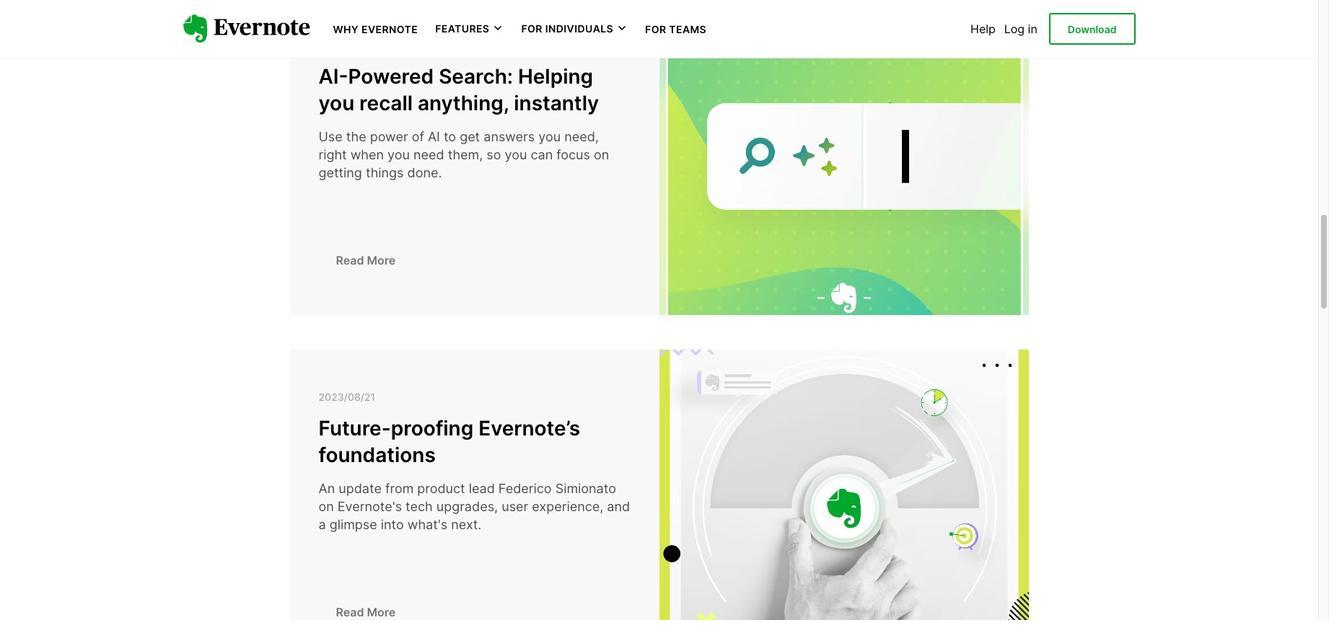 Task type: describe. For each thing, give the bounding box(es) containing it.
download link
[[1049, 13, 1135, 45]]

more for first read more link from the bottom of the page
[[367, 605, 396, 620]]

read for 1st read more link from the top of the page
[[336, 253, 364, 267]]

update
[[339, 481, 382, 496]]

features button
[[435, 22, 504, 36]]

into
[[381, 518, 404, 533]]

things
[[366, 165, 404, 181]]

recall
[[359, 91, 413, 115]]

answers
[[484, 129, 535, 144]]

evernote's
[[479, 417, 580, 441]]

future-proofing evernote's foundations
[[319, 417, 580, 467]]

future-
[[319, 417, 391, 441]]

on inside use the power of ai to get answers you need, right when you need them, so you can focus on getting things done.
[[594, 147, 609, 162]]

so
[[487, 147, 501, 162]]

what's
[[408, 518, 448, 533]]

an update from product lead federico simionato on evernote's tech upgrades, user experience, and a glimpse into what's next.
[[319, 481, 630, 533]]

evernote
[[362, 23, 418, 35]]

1 read more link from the top
[[319, 246, 413, 275]]

anything,
[[418, 91, 509, 115]]

from
[[385, 481, 414, 496]]

ai-powered search: helping you recall anything, instantly
[[319, 64, 599, 115]]

next.
[[451, 518, 482, 533]]

need,
[[564, 129, 599, 144]]

for individuals
[[521, 23, 613, 35]]

evernote's
[[338, 499, 402, 515]]

helping
[[518, 64, 593, 89]]

federico
[[499, 481, 552, 496]]

an
[[319, 481, 335, 496]]

lead
[[469, 481, 495, 496]]

features
[[435, 23, 490, 35]]

focus
[[557, 147, 590, 162]]

the
[[346, 129, 366, 144]]

more for 1st read more link from the top of the page
[[367, 253, 396, 267]]

download
[[1068, 23, 1117, 35]]

2 read more link from the top
[[319, 598, 413, 621]]

need
[[413, 147, 444, 162]]

getting
[[319, 165, 362, 181]]

why evernote
[[333, 23, 418, 35]]

for individuals button
[[521, 22, 628, 36]]

a
[[319, 518, 326, 533]]

ai-powered search: helping you recall anything, instantly link
[[319, 64, 630, 116]]

for for for individuals
[[521, 23, 543, 35]]

read more for first read more link from the bottom of the page
[[336, 605, 396, 620]]

product
[[417, 481, 465, 496]]



Task type: locate. For each thing, give the bounding box(es) containing it.
you down ai-
[[319, 91, 354, 115]]

help link
[[971, 22, 996, 36]]

ai-
[[319, 64, 348, 89]]

log in
[[1004, 22, 1038, 36]]

you down answers
[[505, 147, 527, 162]]

for left teams
[[645, 23, 666, 35]]

1 horizontal spatial on
[[594, 147, 609, 162]]

0 vertical spatial more
[[367, 253, 396, 267]]

you inside the ai-powered search: helping you recall anything, instantly
[[319, 91, 354, 115]]

and
[[607, 499, 630, 515]]

you up can
[[539, 129, 561, 144]]

1 vertical spatial more
[[367, 605, 396, 620]]

2023/08/21
[[319, 391, 375, 403]]

2 read more from the top
[[336, 605, 396, 620]]

you
[[319, 91, 354, 115], [539, 129, 561, 144], [388, 147, 410, 162], [505, 147, 527, 162]]

for
[[521, 23, 543, 35], [645, 23, 666, 35]]

read more
[[336, 253, 396, 267], [336, 605, 396, 620]]

for for for teams
[[645, 23, 666, 35]]

1 more from the top
[[367, 253, 396, 267]]

read for first read more link from the bottom of the page
[[336, 605, 364, 620]]

simionato
[[555, 481, 616, 496]]

right
[[319, 147, 347, 162]]

1 vertical spatial on
[[319, 499, 334, 515]]

1 vertical spatial read more
[[336, 605, 396, 620]]

log in link
[[1004, 22, 1038, 36]]

for teams link
[[645, 22, 707, 36]]

to
[[444, 129, 456, 144]]

powered
[[348, 64, 434, 89]]

evernote logo image
[[183, 15, 310, 43]]

for teams
[[645, 23, 707, 35]]

1 vertical spatial read more link
[[319, 598, 413, 621]]

on down an
[[319, 499, 334, 515]]

1 vertical spatial read
[[336, 605, 364, 620]]

when
[[350, 147, 384, 162]]

log
[[1004, 22, 1025, 36]]

can
[[531, 147, 553, 162]]

tech
[[406, 499, 433, 515]]

of
[[412, 129, 424, 144]]

glimpse
[[330, 518, 377, 533]]

read more link
[[319, 246, 413, 275], [319, 598, 413, 621]]

teams
[[669, 23, 707, 35]]

experience,
[[532, 499, 603, 515]]

upgrades,
[[436, 499, 498, 515]]

user
[[502, 499, 528, 515]]

done.
[[407, 165, 442, 181]]

1 horizontal spatial for
[[645, 23, 666, 35]]

foundations
[[319, 443, 436, 467]]

0 vertical spatial on
[[594, 147, 609, 162]]

instantly
[[514, 91, 599, 115]]

search:
[[439, 64, 513, 89]]

them,
[[448, 147, 483, 162]]

0 horizontal spatial on
[[319, 499, 334, 515]]

2 more from the top
[[367, 605, 396, 620]]

power
[[370, 129, 408, 144]]

proofing
[[391, 417, 474, 441]]

read more for 1st read more link from the top of the page
[[336, 253, 396, 267]]

get
[[460, 129, 480, 144]]

why evernote link
[[333, 22, 418, 36]]

0 vertical spatial read
[[336, 253, 364, 267]]

for inside button
[[521, 23, 543, 35]]

0 vertical spatial read more link
[[319, 246, 413, 275]]

help
[[971, 22, 996, 36]]

on inside an update from product lead federico simionato on evernote's tech upgrades, user experience, and a glimpse into what's next.
[[319, 499, 334, 515]]

why
[[333, 23, 359, 35]]

1 read from the top
[[336, 253, 364, 267]]

in
[[1028, 22, 1038, 36]]

read
[[336, 253, 364, 267], [336, 605, 364, 620]]

use
[[319, 129, 343, 144]]

use the power of ai to get answers you need, right when you need them, so you can focus on getting things done.
[[319, 129, 609, 181]]

0 vertical spatial read more
[[336, 253, 396, 267]]

individuals
[[545, 23, 613, 35]]

2 read from the top
[[336, 605, 364, 620]]

for left individuals
[[521, 23, 543, 35]]

more
[[367, 253, 396, 267], [367, 605, 396, 620]]

future-proofing evernote's foundations link
[[319, 416, 630, 468]]

you down power
[[388, 147, 410, 162]]

on
[[594, 147, 609, 162], [319, 499, 334, 515]]

on down need,
[[594, 147, 609, 162]]

ai
[[428, 129, 440, 144]]

1 read more from the top
[[336, 253, 396, 267]]

0 horizontal spatial for
[[521, 23, 543, 35]]



Task type: vqa. For each thing, say whether or not it's contained in the screenshot.
left "or"
no



